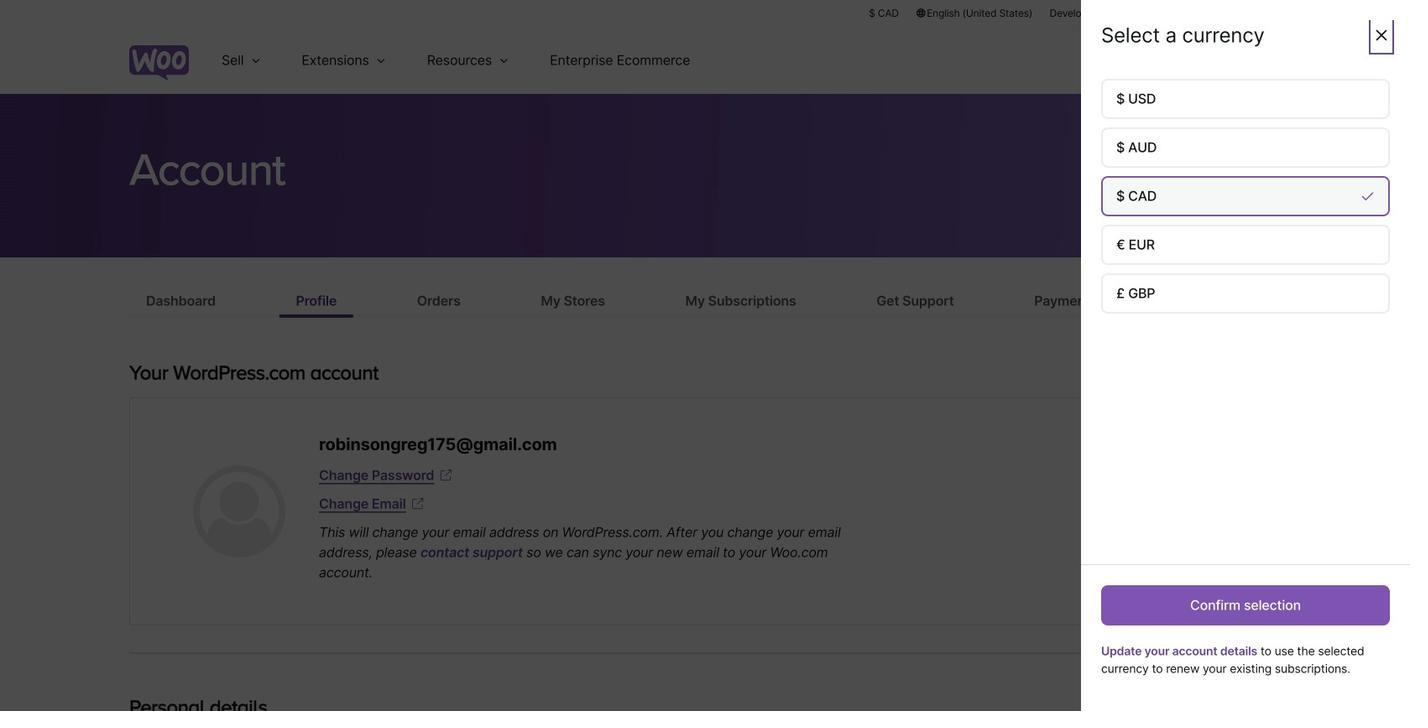 Task type: describe. For each thing, give the bounding box(es) containing it.
search image
[[1211, 47, 1238, 74]]

open account menu image
[[1254, 47, 1281, 74]]

close selector image
[[1373, 27, 1390, 44]]



Task type: vqa. For each thing, say whether or not it's contained in the screenshot.
service navigation menu ELEMENT
yes



Task type: locate. For each thing, give the bounding box(es) containing it.
service navigation menu element
[[1181, 33, 1281, 88]]

external link image
[[438, 468, 454, 484], [409, 496, 426, 513]]

gravatar image image
[[193, 466, 285, 558]]

0 horizontal spatial external link image
[[409, 496, 426, 513]]

0 vertical spatial external link image
[[438, 468, 454, 484]]

1 horizontal spatial external link image
[[438, 468, 454, 484]]

1 vertical spatial external link image
[[409, 496, 426, 513]]



